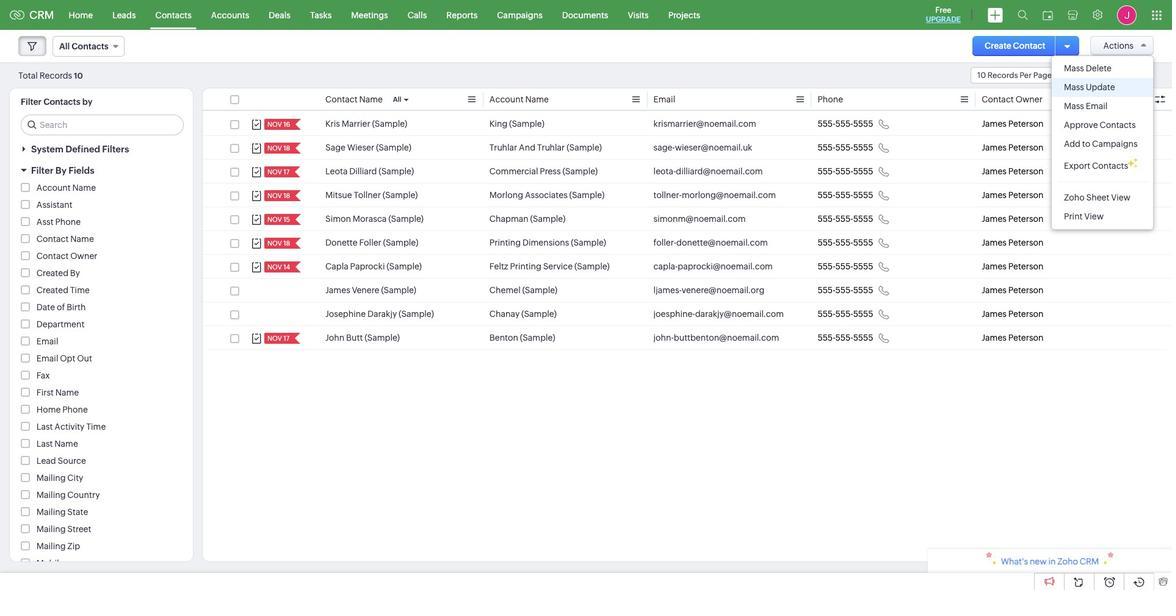 Task type: locate. For each thing, give the bounding box(es) containing it.
(sample) inside "donette foller (sample)" link
[[383, 238, 418, 248]]

in
[[1048, 557, 1056, 567]]

1 vertical spatial owner
[[70, 252, 97, 261]]

(sample) down darakjy
[[365, 333, 400, 343]]

leota-dilliard@noemail.com link
[[654, 165, 763, 178]]

contact up per at right
[[1013, 41, 1045, 51]]

nov 17 for john butt (sample)
[[267, 335, 290, 342]]

9 james peterson from the top
[[982, 309, 1044, 319]]

time
[[70, 286, 90, 295], [86, 422, 106, 432]]

campaigns down approve contacts link
[[1092, 139, 1138, 149]]

contacts down the add to campaigns
[[1092, 161, 1128, 171]]

contacts right leads "link" on the left top of the page
[[155, 10, 192, 20]]

john butt (sample)
[[325, 333, 400, 343]]

donette
[[325, 238, 357, 248]]

18 up 15
[[283, 192, 290, 200]]

james peterson for darakjy@noemail.com
[[982, 309, 1044, 319]]

1 nov from the top
[[267, 121, 282, 128]]

(sample) right dilliard
[[379, 167, 414, 176]]

1 vertical spatial by
[[70, 269, 80, 278]]

7 555-555-5555 from the top
[[818, 262, 873, 272]]

last for last activity time
[[37, 422, 53, 432]]

simon morasca (sample) link
[[325, 213, 424, 225]]

1 horizontal spatial contact owner
[[982, 95, 1043, 104]]

9 peterson from the top
[[1008, 309, 1044, 319]]

peterson
[[1008, 119, 1044, 129], [1008, 143, 1044, 153], [1008, 167, 1044, 176], [1008, 190, 1044, 200], [1008, 214, 1044, 224], [1008, 238, 1044, 248], [1008, 262, 1044, 272], [1008, 286, 1044, 295], [1008, 309, 1044, 319], [1008, 333, 1044, 343]]

2 5555 from the top
[[853, 143, 873, 153]]

4 5555 from the top
[[853, 190, 873, 200]]

accounts
[[211, 10, 249, 20]]

5555 for venere@noemail.org
[[853, 286, 873, 295]]

3 james peterson from the top
[[982, 167, 1044, 176]]

(sample) right foller
[[383, 238, 418, 248]]

7 nov from the top
[[267, 264, 282, 271]]

truhlar
[[489, 143, 517, 153], [537, 143, 565, 153]]

18 up 14
[[283, 240, 290, 247]]

1 vertical spatial account name
[[37, 183, 96, 193]]

search image
[[1018, 10, 1028, 20]]

1 vertical spatial mass
[[1064, 82, 1084, 92]]

17 up 15
[[283, 168, 290, 176]]

8 5555 from the top
[[853, 286, 873, 295]]

butt
[[346, 333, 363, 343]]

1 horizontal spatial records
[[988, 71, 1018, 80]]

owner up created by at the left of page
[[70, 252, 97, 261]]

all for all
[[393, 96, 401, 103]]

6 james peterson from the top
[[982, 238, 1044, 248]]

10 up by
[[74, 71, 83, 80]]

555-555-5555 for wieser@noemail.uk
[[818, 143, 873, 153]]

date
[[37, 303, 55, 313]]

5 james peterson from the top
[[982, 214, 1044, 224]]

0 vertical spatial mass
[[1064, 63, 1084, 73]]

1 vertical spatial phone
[[55, 217, 81, 227]]

last for last name
[[37, 440, 53, 449]]

10 inside total records 10
[[74, 71, 83, 80]]

contact down the "asst phone"
[[37, 234, 69, 244]]

5 555-555-5555 from the top
[[818, 214, 873, 224]]

profile image
[[1117, 5, 1137, 25]]

all inside all contacts field
[[59, 42, 70, 51]]

1 5555 from the top
[[853, 119, 873, 129]]

foller-donette@noemail.com link
[[654, 237, 768, 249]]

leota dilliard (sample) link
[[325, 165, 414, 178]]

nov 17
[[267, 168, 290, 176], [267, 335, 290, 342]]

0 horizontal spatial account
[[37, 183, 71, 193]]

filter inside dropdown button
[[31, 165, 53, 176]]

mass email
[[1064, 101, 1108, 111]]

projects link
[[658, 0, 710, 30]]

1 vertical spatial nov 17
[[267, 335, 290, 342]]

account name up the king (sample) at the left
[[489, 95, 549, 104]]

contacts down mass email link
[[1100, 120, 1136, 130]]

1 vertical spatial view
[[1084, 212, 1104, 222]]

view right sheet
[[1111, 193, 1130, 203]]

nov 18 up nov 14
[[267, 240, 290, 247]]

2 vertical spatial mass
[[1064, 101, 1084, 111]]

0 vertical spatial by
[[55, 165, 67, 176]]

print
[[1064, 212, 1083, 222]]

nov 18 for donette foller (sample)
[[267, 240, 290, 247]]

555-555-5555
[[818, 119, 873, 129], [818, 143, 873, 153], [818, 167, 873, 176], [818, 190, 873, 200], [818, 214, 873, 224], [818, 238, 873, 248], [818, 262, 873, 272], [818, 286, 873, 295], [818, 309, 873, 319], [818, 333, 873, 343]]

james venere (sample)
[[325, 286, 416, 295]]

4 555-555-5555 from the top
[[818, 190, 873, 200]]

0 vertical spatial all
[[59, 42, 70, 51]]

(sample) inside chanay (sample) link
[[521, 309, 557, 319]]

capla
[[325, 262, 348, 272]]

create menu image
[[988, 8, 1003, 22]]

2 18 from the top
[[283, 192, 290, 200]]

nov 18 link up nov 15 link
[[264, 190, 291, 201]]

4 peterson from the top
[[1008, 190, 1044, 200]]

2 vertical spatial 18
[[283, 240, 290, 247]]

0 vertical spatial contact owner
[[982, 95, 1043, 104]]

owner down per at right
[[1016, 95, 1043, 104]]

1 vertical spatial home
[[37, 405, 61, 415]]

0 horizontal spatial records
[[39, 71, 72, 80]]

0 horizontal spatial by
[[55, 165, 67, 176]]

crm right in
[[1080, 557, 1099, 567]]

total
[[18, 71, 38, 80]]

1 nov 18 link from the top
[[264, 143, 291, 154]]

(sample) up sage wieser (sample) link
[[372, 119, 407, 129]]

1 vertical spatial 18
[[283, 192, 290, 200]]

2 555-555-5555 from the top
[[818, 143, 873, 153]]

mass update link
[[1052, 78, 1153, 97]]

2 last from the top
[[37, 440, 53, 449]]

0 vertical spatial last
[[37, 422, 53, 432]]

nov 18 link for sage
[[264, 143, 291, 154]]

nov 17 up nov 15
[[267, 168, 290, 176]]

crm left home link at the left top of page
[[29, 9, 54, 21]]

0 vertical spatial owner
[[1016, 95, 1043, 104]]

nov for capla paprocki (sample)
[[267, 264, 282, 271]]

2 james peterson from the top
[[982, 143, 1044, 153]]

contact owner up created by at the left of page
[[37, 252, 97, 261]]

leota-dilliard@noemail.com
[[654, 167, 763, 176]]

0 horizontal spatial campaigns
[[497, 10, 543, 20]]

update
[[1086, 82, 1115, 92]]

campaigns right reports link
[[497, 10, 543, 20]]

(sample) up service
[[571, 238, 606, 248]]

0 horizontal spatial home
[[37, 405, 61, 415]]

james for darakjy@noemail.com
[[982, 309, 1007, 319]]

john
[[325, 333, 344, 343]]

country
[[67, 491, 100, 501]]

2 nov 18 from the top
[[267, 192, 290, 200]]

5 peterson from the top
[[1008, 214, 1044, 224]]

0 vertical spatial nov 17
[[267, 168, 290, 176]]

1 18 from the top
[[283, 145, 290, 152]]

2 nov 18 link from the top
[[264, 190, 291, 201]]

james for dilliard@noemail.com
[[982, 167, 1007, 176]]

0 vertical spatial nov 18 link
[[264, 143, 291, 154]]

(sample) right the 'tollner'
[[383, 190, 418, 200]]

3 mailing from the top
[[37, 508, 66, 518]]

(sample) inside truhlar and truhlar (sample) link
[[567, 143, 602, 153]]

view down the zoho sheet view
[[1084, 212, 1104, 222]]

7 james peterson from the top
[[982, 262, 1044, 272]]

1 vertical spatial account
[[37, 183, 71, 193]]

(sample) right paprocki
[[387, 262, 422, 272]]

(sample) inside king (sample) link
[[509, 119, 544, 129]]

(sample) down chanay (sample) link
[[520, 333, 555, 343]]

(sample)
[[372, 119, 407, 129], [509, 119, 544, 129], [376, 143, 411, 153], [567, 143, 602, 153], [379, 167, 414, 176], [562, 167, 598, 176], [383, 190, 418, 200], [569, 190, 605, 200], [388, 214, 424, 224], [530, 214, 565, 224], [383, 238, 418, 248], [571, 238, 606, 248], [387, 262, 422, 272], [574, 262, 610, 272], [381, 286, 416, 295], [522, 286, 557, 295], [399, 309, 434, 319], [521, 309, 557, 319], [365, 333, 400, 343], [520, 333, 555, 343]]

campaigns link
[[487, 0, 552, 30]]

9 5555 from the top
[[853, 309, 873, 319]]

account name down filter by fields
[[37, 183, 96, 193]]

all up kris marrier (sample)
[[393, 96, 401, 103]]

2 nov from the top
[[267, 145, 282, 152]]

3 18 from the top
[[283, 240, 290, 247]]

1 vertical spatial printing
[[510, 262, 541, 272]]

mass for mass email
[[1064, 101, 1084, 111]]

1 mailing from the top
[[37, 474, 66, 483]]

1 vertical spatial last
[[37, 440, 53, 449]]

1 vertical spatial created
[[37, 286, 68, 295]]

date of birth
[[37, 303, 86, 313]]

joesphine-
[[654, 309, 695, 319]]

james peterson for donette@noemail.com
[[982, 238, 1044, 248]]

account up assistant
[[37, 183, 71, 193]]

2 vertical spatial nov 18 link
[[264, 238, 291, 249]]

what's
[[1001, 557, 1028, 567]]

1 vertical spatial contact owner
[[37, 252, 97, 261]]

nov 17 link for john
[[264, 333, 291, 344]]

mailing street
[[37, 525, 91, 535]]

3 5555 from the top
[[853, 167, 873, 176]]

1 horizontal spatial crm
[[1080, 557, 1099, 567]]

nov 17 link left john
[[264, 333, 291, 344]]

by left fields
[[55, 165, 67, 176]]

1 horizontal spatial all
[[393, 96, 401, 103]]

1 mass from the top
[[1064, 63, 1084, 73]]

10 for 1 - 10
[[1096, 71, 1106, 80]]

10 5555 from the top
[[853, 333, 873, 343]]

2 truhlar from the left
[[537, 143, 565, 153]]

2 peterson from the top
[[1008, 143, 1044, 153]]

0 vertical spatial home
[[69, 10, 93, 20]]

0 vertical spatial created
[[37, 269, 68, 278]]

3 mass from the top
[[1064, 101, 1084, 111]]

1 nov 18 from the top
[[267, 145, 290, 152]]

nov 17 link
[[264, 167, 291, 178], [264, 333, 291, 344]]

mailing down lead
[[37, 474, 66, 483]]

2 vertical spatial nov 18
[[267, 240, 290, 247]]

8 peterson from the top
[[1008, 286, 1044, 295]]

1 horizontal spatial account
[[489, 95, 524, 104]]

0 vertical spatial time
[[70, 286, 90, 295]]

3 peterson from the top
[[1008, 167, 1044, 176]]

mass for mass update
[[1064, 82, 1084, 92]]

james peterson for wieser@noemail.uk
[[982, 143, 1044, 153]]

0 vertical spatial filter
[[21, 97, 42, 107]]

peterson for morlong@noemail.com
[[1008, 190, 1044, 200]]

0 vertical spatial contact name
[[325, 95, 383, 104]]

darakjy
[[367, 309, 397, 319]]

8 nov from the top
[[267, 335, 282, 342]]

nov 18 link down 'nov 16' link
[[264, 143, 291, 154]]

add to campaigns
[[1064, 139, 1138, 149]]

name down fields
[[72, 183, 96, 193]]

1 horizontal spatial home
[[69, 10, 93, 20]]

leota
[[325, 167, 348, 176]]

5555 for morlong@noemail.com
[[853, 190, 873, 200]]

account name
[[489, 95, 549, 104], [37, 183, 96, 193]]

2 nov 17 from the top
[[267, 335, 290, 342]]

1 horizontal spatial view
[[1111, 193, 1130, 203]]

(sample) up 'and'
[[509, 119, 544, 129]]

zoho inside what's new in zoho crm 'link'
[[1057, 557, 1078, 567]]

2 17 from the top
[[283, 335, 290, 342]]

0 horizontal spatial crm
[[29, 9, 54, 21]]

nov 18 down nov 16
[[267, 145, 290, 152]]

buttbenton@noemail.com
[[674, 333, 779, 343]]

last up lead
[[37, 440, 53, 449]]

1 horizontal spatial contact name
[[325, 95, 383, 104]]

joesphine-darakjy@noemail.com
[[654, 309, 784, 319]]

0 vertical spatial account name
[[489, 95, 549, 104]]

mailing for mailing country
[[37, 491, 66, 501]]

by inside filter by fields dropdown button
[[55, 165, 67, 176]]

filter down system
[[31, 165, 53, 176]]

2 created from the top
[[37, 286, 68, 295]]

(sample) inside "james venere (sample)" link
[[381, 286, 416, 295]]

home for home phone
[[37, 405, 61, 415]]

10 down create
[[977, 71, 986, 80]]

1 last from the top
[[37, 422, 53, 432]]

by up created time
[[70, 269, 80, 278]]

1 vertical spatial nov 17 link
[[264, 333, 291, 344]]

2 horizontal spatial 10
[[1096, 71, 1106, 80]]

phone for asst phone
[[55, 217, 81, 227]]

0 vertical spatial 17
[[283, 168, 290, 176]]

all up total records 10
[[59, 42, 70, 51]]

josephine
[[325, 309, 366, 319]]

assistant
[[37, 200, 72, 210]]

time right activity
[[86, 422, 106, 432]]

upgrade
[[926, 15, 961, 24]]

1 vertical spatial zoho
[[1057, 557, 1078, 567]]

row group
[[203, 112, 1172, 350]]

contact name
[[325, 95, 383, 104], [37, 234, 94, 244]]

1 17 from the top
[[283, 168, 290, 176]]

chanay (sample) link
[[489, 308, 557, 320]]

(sample) inside the 'chapman (sample)' 'link'
[[530, 214, 565, 224]]

peterson for venere@noemail.org
[[1008, 286, 1044, 295]]

mass up approve
[[1064, 101, 1084, 111]]

(sample) right the associates on the left top of the page
[[569, 190, 605, 200]]

name down activity
[[55, 440, 78, 449]]

1 vertical spatial all
[[393, 96, 401, 103]]

contacts for all contacts
[[72, 42, 109, 51]]

truhlar up press
[[537, 143, 565, 153]]

(sample) inside chemel (sample) link
[[522, 286, 557, 295]]

7 peterson from the top
[[1008, 262, 1044, 272]]

1 vertical spatial contact name
[[37, 234, 94, 244]]

(sample) right the wieser at left top
[[376, 143, 411, 153]]

2 vertical spatial phone
[[62, 405, 88, 415]]

contacts left by
[[43, 97, 80, 107]]

campaigns
[[497, 10, 543, 20], [1092, 139, 1138, 149]]

7 5555 from the top
[[853, 262, 873, 272]]

and
[[519, 143, 535, 153]]

what's new in zoho crm link
[[928, 550, 1172, 574]]

zoho right in
[[1057, 557, 1078, 567]]

3 nov 18 link from the top
[[264, 238, 291, 249]]

nov for donette foller (sample)
[[267, 240, 282, 247]]

nov 18 link up nov 14 link
[[264, 238, 291, 249]]

james peterson for paprocki@noemail.com
[[982, 262, 1044, 272]]

0 vertical spatial view
[[1111, 193, 1130, 203]]

nov 18 for sage wieser (sample)
[[267, 145, 290, 152]]

17 for leota
[[283, 168, 290, 176]]

james for venere@noemail.org
[[982, 286, 1007, 295]]

0 vertical spatial zoho
[[1064, 193, 1085, 203]]

1 vertical spatial filter
[[31, 165, 53, 176]]

mass up mass email at top
[[1064, 82, 1084, 92]]

created up created time
[[37, 269, 68, 278]]

records inside field
[[988, 71, 1018, 80]]

created down created by at the left of page
[[37, 286, 68, 295]]

actions
[[1103, 41, 1134, 51]]

printing up chemel (sample) link
[[510, 262, 541, 272]]

(sample) down chemel (sample)
[[521, 309, 557, 319]]

created time
[[37, 286, 90, 295]]

1 horizontal spatial 10
[[977, 71, 986, 80]]

joesphine-darakjy@noemail.com link
[[654, 308, 784, 320]]

1 vertical spatial nov 18 link
[[264, 190, 291, 201]]

(sample) up printing dimensions (sample) link
[[530, 214, 565, 224]]

1 vertical spatial nov 18
[[267, 192, 290, 200]]

(sample) inside the mitsue tollner (sample) link
[[383, 190, 418, 200]]

first name
[[37, 388, 79, 398]]

crm inside 'link'
[[1080, 557, 1099, 567]]

printing down chapman
[[489, 238, 521, 248]]

8 james peterson from the top
[[982, 286, 1044, 295]]

2 nov 17 link from the top
[[264, 333, 291, 344]]

1 vertical spatial 17
[[283, 335, 290, 342]]

venere@noemail.org
[[682, 286, 764, 295]]

(sample) up darakjy
[[381, 286, 416, 295]]

approve contacts
[[1064, 120, 1136, 130]]

crm link
[[10, 9, 54, 21]]

5 mailing from the top
[[37, 542, 66, 552]]

4 mailing from the top
[[37, 525, 66, 535]]

contact owner
[[982, 95, 1043, 104], [37, 252, 97, 261]]

0 vertical spatial account
[[489, 95, 524, 104]]

contacts inside "link"
[[155, 10, 192, 20]]

10 for total records 10
[[74, 71, 83, 80]]

nov 18 up nov 15
[[267, 192, 290, 200]]

0 vertical spatial nov 17 link
[[264, 167, 291, 178]]

0 horizontal spatial truhlar
[[489, 143, 517, 153]]

last up last name
[[37, 422, 53, 432]]

10 james peterson from the top
[[982, 333, 1044, 343]]

nov 17 link for leota
[[264, 167, 291, 178]]

leota dilliard (sample)
[[325, 167, 414, 176]]

(sample) right service
[[574, 262, 610, 272]]

17 left john
[[283, 335, 290, 342]]

nov 14
[[267, 264, 290, 271]]

created for created time
[[37, 286, 68, 295]]

4 james peterson from the top
[[982, 190, 1044, 200]]

zoho up print
[[1064, 193, 1085, 203]]

records left per at right
[[988, 71, 1018, 80]]

account up king
[[489, 95, 524, 104]]

export
[[1064, 161, 1090, 171]]

nov 17 link up nov 15 link
[[264, 167, 291, 178]]

5555 for wieser@noemail.uk
[[853, 143, 873, 153]]

0 vertical spatial 18
[[283, 145, 290, 152]]

10 inside field
[[977, 71, 986, 80]]

1 horizontal spatial truhlar
[[537, 143, 565, 153]]

17
[[283, 168, 290, 176], [283, 335, 290, 342]]

8 555-555-5555 from the top
[[818, 286, 873, 295]]

10 555-555-5555 from the top
[[818, 333, 873, 343]]

all
[[59, 42, 70, 51], [393, 96, 401, 103]]

(sample) inside josephine darakjy (sample) "link"
[[399, 309, 434, 319]]

james
[[982, 119, 1007, 129], [982, 143, 1007, 153], [982, 167, 1007, 176], [982, 190, 1007, 200], [982, 214, 1007, 224], [982, 238, 1007, 248], [982, 262, 1007, 272], [325, 286, 350, 295], [982, 286, 1007, 295], [982, 309, 1007, 319], [982, 333, 1007, 343]]

mailing for mailing state
[[37, 508, 66, 518]]

6 nov from the top
[[267, 240, 282, 247]]

3 nov from the top
[[267, 168, 282, 176]]

records up filter contacts by
[[39, 71, 72, 80]]

email up the approve contacts
[[1086, 101, 1108, 111]]

leads link
[[103, 0, 146, 30]]

Search text field
[[21, 115, 183, 135]]

email down department
[[37, 337, 58, 347]]

3 555-555-5555 from the top
[[818, 167, 873, 176]]

1 nov 17 link from the top
[[264, 167, 291, 178]]

mailing up mailing street
[[37, 508, 66, 518]]

contacts inside field
[[72, 42, 109, 51]]

1 horizontal spatial owner
[[1016, 95, 1043, 104]]

2 mass from the top
[[1064, 82, 1084, 92]]

dimensions
[[523, 238, 569, 248]]

truhlar left 'and'
[[489, 143, 517, 153]]

nov for simon morasca (sample)
[[267, 216, 282, 223]]

1 vertical spatial crm
[[1080, 557, 1099, 567]]

peterson for donette@noemail.com
[[1008, 238, 1044, 248]]

1 nov 17 from the top
[[267, 168, 290, 176]]

mailing for mailing street
[[37, 525, 66, 535]]

6 peterson from the top
[[1008, 238, 1044, 248]]

(sample) right press
[[562, 167, 598, 176]]

contact owner down 10 records per page at the top right
[[982, 95, 1043, 104]]

zoho sheet view
[[1064, 193, 1130, 203]]

0 vertical spatial campaigns
[[497, 10, 543, 20]]

mailing up mailing zip
[[37, 525, 66, 535]]

6 5555 from the top
[[853, 238, 873, 248]]

filter down total
[[21, 97, 42, 107]]

state
[[67, 508, 88, 518]]

feltz printing service (sample) link
[[489, 261, 610, 273]]

mailing down the mailing city
[[37, 491, 66, 501]]

lead source
[[37, 457, 86, 466]]

0 horizontal spatial account name
[[37, 183, 96, 193]]

of
[[57, 303, 65, 313]]

0 horizontal spatial 10
[[74, 71, 83, 80]]

contact name down the "asst phone"
[[37, 234, 94, 244]]

tollner
[[354, 190, 381, 200]]

555-555-5555 for donette@noemail.com
[[818, 238, 873, 248]]

1 vertical spatial campaigns
[[1092, 139, 1138, 149]]

10 right -
[[1096, 71, 1106, 80]]

1 created from the top
[[37, 269, 68, 278]]

contacts down home link at the left top of page
[[72, 42, 109, 51]]

james for donette@noemail.com
[[982, 238, 1007, 248]]

5555 for donette@noemail.com
[[853, 238, 873, 248]]

mailing city
[[37, 474, 83, 483]]

3 nov 18 from the top
[[267, 240, 290, 247]]

search element
[[1010, 0, 1035, 30]]

6 555-555-5555 from the top
[[818, 238, 873, 248]]

10 peterson from the top
[[1008, 333, 1044, 343]]

james venere (sample) link
[[325, 284, 416, 297]]

(sample) right darakjy
[[399, 309, 434, 319]]

5 nov from the top
[[267, 216, 282, 223]]

nov 17 left john
[[267, 335, 290, 342]]

9 555-555-5555 from the top
[[818, 309, 873, 319]]

home up all contacts
[[69, 10, 93, 20]]

records for total
[[39, 71, 72, 80]]

(sample) up commercial press (sample) link on the top
[[567, 143, 602, 153]]

4 nov from the top
[[267, 192, 282, 200]]

(sample) inside morlong associates (sample) link
[[569, 190, 605, 200]]

james for buttbenton@noemail.com
[[982, 333, 1007, 343]]

2 mailing from the top
[[37, 491, 66, 501]]

james peterson for venere@noemail.org
[[982, 286, 1044, 295]]

nov for mitsue tollner (sample)
[[267, 192, 282, 200]]

1 horizontal spatial by
[[70, 269, 80, 278]]

john-
[[654, 333, 674, 343]]

18 down the 16
[[283, 145, 290, 152]]

0 horizontal spatial contact name
[[37, 234, 94, 244]]

home down first
[[37, 405, 61, 415]]

17 for john
[[283, 335, 290, 342]]

sage wieser (sample) link
[[325, 142, 411, 154]]

(sample) down feltz printing service (sample) link
[[522, 286, 557, 295]]

(sample) right morasca
[[388, 214, 424, 224]]

commercial press (sample) link
[[489, 165, 598, 178]]

navigation
[[1112, 67, 1154, 84]]

0 horizontal spatial all
[[59, 42, 70, 51]]

0 vertical spatial nov 18
[[267, 145, 290, 152]]

created by
[[37, 269, 80, 278]]

crm
[[29, 9, 54, 21], [1080, 557, 1099, 567]]

contacts link
[[146, 0, 201, 30]]



Task type: describe. For each thing, give the bounding box(es) containing it.
0 vertical spatial phone
[[818, 95, 843, 104]]

print view
[[1064, 212, 1104, 222]]

(sample) inside 'simon morasca (sample)' link
[[388, 214, 424, 224]]

all contacts
[[59, 42, 109, 51]]

1 vertical spatial time
[[86, 422, 106, 432]]

morlong associates (sample)
[[489, 190, 605, 200]]

mailing for mailing zip
[[37, 542, 66, 552]]

james for paprocki@noemail.com
[[982, 262, 1007, 272]]

email opt out
[[37, 354, 92, 364]]

tollner-morlong@noemail.com link
[[654, 189, 776, 201]]

contacts for filter contacts by
[[43, 97, 80, 107]]

mitsue tollner (sample)
[[325, 190, 418, 200]]

john-buttbenton@noemail.com
[[654, 333, 779, 343]]

all for all contacts
[[59, 42, 70, 51]]

5555 for paprocki@noemail.com
[[853, 262, 873, 272]]

5555 for buttbenton@noemail.com
[[853, 333, 873, 343]]

peterson for dilliard@noemail.com
[[1008, 167, 1044, 176]]

asst
[[37, 217, 53, 227]]

simon
[[325, 214, 351, 224]]

asst phone
[[37, 217, 81, 227]]

sage-
[[654, 143, 675, 153]]

visits link
[[618, 0, 658, 30]]

home for home
[[69, 10, 93, 20]]

contact down 10 records per page at the top right
[[982, 95, 1014, 104]]

what's new in zoho crm
[[1001, 557, 1099, 567]]

created for created by
[[37, 269, 68, 278]]

free upgrade
[[926, 5, 961, 24]]

ljames-venere@noemail.org
[[654, 286, 764, 295]]

accounts link
[[201, 0, 259, 30]]

18 for donette
[[283, 240, 290, 247]]

peterson for darakjy@noemail.com
[[1008, 309, 1044, 319]]

nov for sage wieser (sample)
[[267, 145, 282, 152]]

email up krismarrier@noemail.com
[[654, 95, 675, 104]]

(sample) inside kris marrier (sample) link
[[372, 119, 407, 129]]

(sample) inside printing dimensions (sample) link
[[571, 238, 606, 248]]

0 vertical spatial printing
[[489, 238, 521, 248]]

0 horizontal spatial view
[[1084, 212, 1104, 222]]

james peterson for buttbenton@noemail.com
[[982, 333, 1044, 343]]

(sample) inside capla paprocki (sample) link
[[387, 262, 422, 272]]

1 horizontal spatial account name
[[489, 95, 549, 104]]

1 horizontal spatial campaigns
[[1092, 139, 1138, 149]]

chanay
[[489, 309, 520, 319]]

by for filter
[[55, 165, 67, 176]]

dilliard
[[349, 167, 377, 176]]

chemel (sample) link
[[489, 284, 557, 297]]

leads
[[112, 10, 136, 20]]

1
[[1085, 71, 1089, 80]]

home phone
[[37, 405, 88, 415]]

mass update
[[1064, 82, 1115, 92]]

mobile
[[37, 559, 64, 569]]

555-555-5555 for paprocki@noemail.com
[[818, 262, 873, 272]]

peterson for paprocki@noemail.com
[[1008, 262, 1044, 272]]

1 555-555-5555 from the top
[[818, 119, 873, 129]]

reports link
[[437, 0, 487, 30]]

filter by fields
[[31, 165, 94, 176]]

(sample) inside commercial press (sample) link
[[562, 167, 598, 176]]

last activity time
[[37, 422, 106, 432]]

-
[[1091, 71, 1094, 80]]

1 truhlar from the left
[[489, 143, 517, 153]]

visits
[[628, 10, 649, 20]]

18 for mitsue
[[283, 192, 290, 200]]

555-555-5555 for dilliard@noemail.com
[[818, 167, 873, 176]]

1 james peterson from the top
[[982, 119, 1044, 129]]

benton (sample)
[[489, 333, 555, 343]]

nov for kris marrier (sample)
[[267, 121, 282, 128]]

commercial press (sample)
[[489, 167, 598, 176]]

contact up created by at the left of page
[[37, 252, 69, 261]]

export contacts
[[1064, 161, 1128, 171]]

create
[[985, 41, 1011, 51]]

calendar image
[[1043, 10, 1053, 20]]

new
[[1030, 557, 1047, 567]]

(sample) inside the benton (sample) link
[[520, 333, 555, 343]]

james for wieser@noemail.uk
[[982, 143, 1007, 153]]

row group containing kris marrier (sample)
[[203, 112, 1172, 350]]

marrier
[[342, 119, 370, 129]]

mass for mass delete
[[1064, 63, 1084, 73]]

555-555-5555 for venere@noemail.org
[[818, 286, 873, 295]]

555-555-5555 for darakjy@noemail.com
[[818, 309, 873, 319]]

meetings link
[[341, 0, 398, 30]]

john-buttbenton@noemail.com link
[[654, 332, 779, 344]]

email up fax
[[37, 354, 58, 364]]

5555 for dilliard@noemail.com
[[853, 167, 873, 176]]

nov 18 link for donette
[[264, 238, 291, 249]]

14
[[283, 264, 290, 271]]

foller-
[[654, 238, 676, 248]]

josephine darakjy (sample) link
[[325, 308, 434, 320]]

system
[[31, 144, 63, 154]]

morlong@noemail.com
[[682, 190, 776, 200]]

james for morlong@noemail.com
[[982, 190, 1007, 200]]

0 horizontal spatial contact owner
[[37, 252, 97, 261]]

simonm@noemail.com link
[[654, 213, 746, 225]]

donette@noemail.com
[[676, 238, 768, 248]]

mailing for mailing city
[[37, 474, 66, 483]]

filter for filter by fields
[[31, 165, 53, 176]]

(sample) inside feltz printing service (sample) link
[[574, 262, 610, 272]]

capla-paprocki@noemail.com
[[654, 262, 773, 272]]

profile element
[[1110, 0, 1144, 30]]

zip
[[67, 542, 80, 552]]

nov for john butt (sample)
[[267, 335, 282, 342]]

lead
[[37, 457, 56, 466]]

printing dimensions (sample)
[[489, 238, 606, 248]]

wieser
[[347, 143, 374, 153]]

sage-wieser@noemail.uk link
[[654, 142, 752, 154]]

nov 17 for leota dilliard (sample)
[[267, 168, 290, 176]]

kris marrier (sample) link
[[325, 118, 407, 130]]

peterson for wieser@noemail.uk
[[1008, 143, 1044, 153]]

simonm@noemail.com
[[654, 214, 746, 224]]

nov 18 link for mitsue
[[264, 190, 291, 201]]

projects
[[668, 10, 700, 20]]

chapman
[[489, 214, 528, 224]]

1 peterson from the top
[[1008, 119, 1044, 129]]

All Contacts field
[[52, 36, 124, 57]]

opt
[[60, 354, 75, 364]]

create contact button
[[972, 36, 1058, 56]]

morasca
[[353, 214, 387, 224]]

nov 16 link
[[264, 119, 291, 130]]

(sample) inside 'john butt (sample)' link
[[365, 333, 400, 343]]

tasks link
[[300, 0, 341, 30]]

service
[[543, 262, 573, 272]]

capla paprocki (sample) link
[[325, 261, 422, 273]]

printing dimensions (sample) link
[[489, 237, 606, 249]]

records for 10
[[988, 71, 1018, 80]]

city
[[67, 474, 83, 483]]

(sample) inside leota dilliard (sample) link
[[379, 167, 414, 176]]

555-555-5555 for buttbenton@noemail.com
[[818, 333, 873, 343]]

mitsue tollner (sample) link
[[325, 189, 418, 201]]

john butt (sample) link
[[325, 332, 400, 344]]

sage wieser (sample)
[[325, 143, 411, 153]]

meetings
[[351, 10, 388, 20]]

defined
[[65, 144, 100, 154]]

out
[[77, 354, 92, 364]]

james peterson for morlong@noemail.com
[[982, 190, 1044, 200]]

capla-
[[654, 262, 678, 272]]

birth
[[67, 303, 86, 313]]

mailing zip
[[37, 542, 80, 552]]

deals link
[[259, 0, 300, 30]]

filter for filter contacts by
[[21, 97, 42, 107]]

krismarrier@noemail.com link
[[654, 118, 756, 130]]

delete
[[1086, 63, 1112, 73]]

phone for home phone
[[62, 405, 88, 415]]

contacts for export contacts
[[1092, 161, 1128, 171]]

name up the king (sample) at the left
[[525, 95, 549, 104]]

documents
[[562, 10, 608, 20]]

name down the "asst phone"
[[70, 234, 94, 244]]

by for created
[[70, 269, 80, 278]]

contact up kris
[[325, 95, 357, 104]]

5 5555 from the top
[[853, 214, 873, 224]]

street
[[67, 525, 91, 535]]

last name
[[37, 440, 78, 449]]

10 Records Per Page field
[[971, 67, 1068, 84]]

5555 for darakjy@noemail.com
[[853, 309, 873, 319]]

nov 18 for mitsue tollner (sample)
[[267, 192, 290, 200]]

555-555-5555 for morlong@noemail.com
[[818, 190, 873, 200]]

peterson for buttbenton@noemail.com
[[1008, 333, 1044, 343]]

name up kris marrier (sample)
[[359, 95, 383, 104]]

nov for leota dilliard (sample)
[[267, 168, 282, 176]]

(sample) inside sage wieser (sample) link
[[376, 143, 411, 153]]

approve
[[1064, 120, 1098, 130]]

0 horizontal spatial owner
[[70, 252, 97, 261]]

james peterson for dilliard@noemail.com
[[982, 167, 1044, 176]]

name up home phone
[[55, 388, 79, 398]]

contact inside button
[[1013, 41, 1045, 51]]

0 vertical spatial crm
[[29, 9, 54, 21]]

18 for sage
[[283, 145, 290, 152]]

contacts for approve contacts
[[1100, 120, 1136, 130]]

create menu element
[[980, 0, 1010, 30]]

press
[[540, 167, 561, 176]]

dilliard@noemail.com
[[676, 167, 763, 176]]

tollner-
[[654, 190, 682, 200]]



Task type: vqa. For each thing, say whether or not it's contained in the screenshot.
2
no



